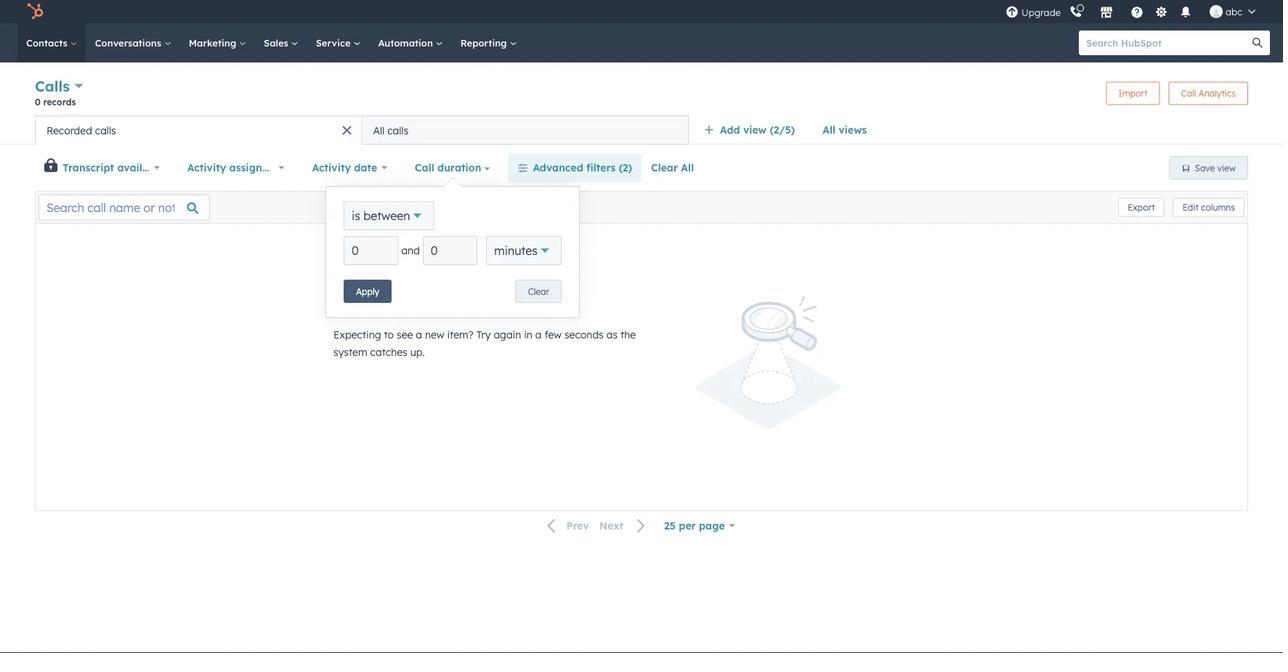 Task type: describe. For each thing, give the bounding box(es) containing it.
next
[[600, 519, 624, 532]]

activity date button
[[303, 153, 397, 182]]

abc button
[[1202, 0, 1265, 23]]

apply
[[356, 286, 380, 297]]

hubspot link
[[17, 3, 55, 20]]

views
[[839, 124, 867, 136]]

search button
[[1246, 31, 1271, 55]]

clear for clear
[[528, 286, 550, 297]]

filters.
[[535, 297, 581, 315]]

save view
[[1195, 162, 1236, 173]]

clear button
[[516, 280, 562, 303]]

recorded
[[47, 124, 92, 137]]

export
[[1128, 202, 1156, 213]]

call analytics link
[[1169, 82, 1249, 105]]

item?
[[447, 329, 474, 341]]

marketplaces button
[[1092, 0, 1122, 23]]

in
[[524, 329, 533, 341]]

filters
[[587, 161, 616, 174]]

prev button
[[539, 516, 595, 536]]

few
[[545, 329, 562, 341]]

catches
[[370, 346, 408, 359]]

marketing
[[189, 37, 239, 49]]

import
[[1119, 88, 1148, 99]]

hubspot image
[[26, 3, 44, 20]]

activity date
[[312, 161, 377, 174]]

25 per page button
[[655, 511, 745, 540]]

calls banner
[[35, 76, 1249, 116]]

for
[[425, 297, 446, 315]]

2 a from the left
[[536, 329, 542, 341]]

seconds
[[565, 329, 604, 341]]

automation link
[[370, 23, 452, 63]]

edit
[[1183, 202, 1199, 213]]

call duration button
[[406, 153, 500, 182]]

up.
[[410, 346, 425, 359]]

minutes button
[[486, 236, 562, 265]]

all calls
[[373, 124, 409, 137]]

calls
[[35, 77, 70, 95]]

activity for activity date
[[312, 161, 351, 174]]

per
[[679, 519, 696, 532]]

new
[[425, 329, 445, 341]]

calls button
[[35, 76, 83, 97]]

0 horizontal spatial the
[[450, 297, 474, 315]]

sales
[[264, 37, 291, 49]]

1 a from the left
[[416, 329, 422, 341]]

as
[[607, 329, 618, 341]]

sales link
[[255, 23, 307, 63]]

Search HubSpot search field
[[1079, 31, 1257, 55]]

system
[[334, 346, 368, 359]]

transcript available button
[[59, 153, 169, 182]]

expecting to see a new item? try again in a few seconds as the system catches up.
[[334, 329, 636, 359]]

settings image
[[1155, 6, 1168, 19]]

activity assigned to
[[187, 161, 288, 174]]

records
[[43, 96, 76, 107]]

clear all
[[651, 161, 694, 174]]

25
[[664, 519, 676, 532]]

date
[[354, 161, 377, 174]]

upgrade image
[[1006, 6, 1019, 19]]

calling icon image
[[1070, 6, 1083, 19]]

conversations link
[[86, 23, 180, 63]]

recorded calls
[[47, 124, 116, 137]]

calls for all calls
[[388, 124, 409, 137]]

contacts link
[[17, 23, 86, 63]]

between
[[364, 209, 410, 223]]

try
[[477, 329, 491, 341]]

no
[[334, 297, 354, 315]]

available
[[117, 161, 164, 174]]

add view (2/5) button
[[695, 116, 813, 145]]

notifications image
[[1180, 7, 1193, 20]]

help button
[[1125, 0, 1150, 23]]

edit columns
[[1183, 202, 1236, 213]]

marketplaces image
[[1101, 7, 1114, 20]]

to inside expecting to see a new item? try again in a few seconds as the system catches up.
[[384, 329, 394, 341]]

minutes
[[494, 244, 538, 258]]

import button
[[1107, 82, 1160, 105]]

help image
[[1131, 7, 1144, 20]]

transcript available
[[63, 161, 164, 174]]

all views link
[[813, 116, 877, 145]]



Task type: locate. For each thing, give the bounding box(es) containing it.
analytics
[[1199, 88, 1236, 99]]

contacts
[[26, 37, 70, 49]]

transcript
[[63, 161, 114, 174]]

1 vertical spatial view
[[1218, 162, 1236, 173]]

Search call name or notes search field
[[39, 194, 210, 221]]

activity
[[187, 161, 226, 174], [312, 161, 351, 174]]

(2/5)
[[770, 124, 795, 136]]

advanced filters (2) button
[[508, 153, 642, 182]]

1 horizontal spatial to
[[384, 329, 394, 341]]

1 activity from the left
[[187, 161, 226, 174]]

call left duration
[[415, 161, 434, 174]]

settings link
[[1153, 4, 1171, 19]]

1 horizontal spatial clear
[[651, 161, 678, 174]]

call analytics
[[1182, 88, 1236, 99]]

no matches for the current filters.
[[334, 297, 581, 315]]

gary orlando image
[[1210, 5, 1223, 18]]

the inside expecting to see a new item? try again in a few seconds as the system catches up.
[[621, 329, 636, 341]]

edit columns button
[[1174, 198, 1245, 217]]

1 horizontal spatial call
[[1182, 88, 1197, 99]]

(2)
[[619, 161, 632, 174]]

a right see in the left bottom of the page
[[416, 329, 422, 341]]

view right save
[[1218, 162, 1236, 173]]

activity down the recorded calls button on the left top of the page
[[187, 161, 226, 174]]

add view (2/5)
[[720, 124, 795, 136]]

call for call duration
[[415, 161, 434, 174]]

call inside button
[[415, 161, 434, 174]]

clear right (2)
[[651, 161, 678, 174]]

next button
[[595, 516, 655, 536]]

activity inside activity date popup button
[[312, 161, 351, 174]]

0 vertical spatial the
[[450, 297, 474, 315]]

view inside button
[[1218, 162, 1236, 173]]

calls
[[95, 124, 116, 137], [388, 124, 409, 137]]

clear down minutes popup button
[[528, 286, 550, 297]]

0 vertical spatial to
[[278, 161, 288, 174]]

0 horizontal spatial activity
[[187, 161, 226, 174]]

all for all calls
[[373, 124, 385, 137]]

call duration
[[415, 161, 481, 174]]

1 horizontal spatial view
[[1218, 162, 1236, 173]]

export button
[[1119, 198, 1165, 217]]

all calls button
[[362, 116, 689, 145]]

to
[[278, 161, 288, 174], [384, 329, 394, 341]]

activity inside activity assigned to popup button
[[187, 161, 226, 174]]

all for all views
[[823, 124, 836, 136]]

0
[[35, 96, 41, 107]]

0 vertical spatial call
[[1182, 88, 1197, 99]]

0 horizontal spatial a
[[416, 329, 422, 341]]

the right for
[[450, 297, 474, 315]]

0 records
[[35, 96, 76, 107]]

view inside popup button
[[744, 124, 767, 136]]

call
[[1182, 88, 1197, 99], [415, 161, 434, 174]]

0 horizontal spatial all
[[373, 124, 385, 137]]

the
[[450, 297, 474, 315], [621, 329, 636, 341]]

is
[[352, 209, 360, 223]]

duration
[[438, 161, 481, 174]]

to left see in the left bottom of the page
[[384, 329, 394, 341]]

0 horizontal spatial view
[[744, 124, 767, 136]]

apply button
[[344, 280, 392, 303]]

2 horizontal spatial all
[[823, 124, 836, 136]]

to inside popup button
[[278, 161, 288, 174]]

1 horizontal spatial calls
[[388, 124, 409, 137]]

view
[[744, 124, 767, 136], [1218, 162, 1236, 173]]

save
[[1195, 162, 1215, 173]]

a right in
[[536, 329, 542, 341]]

None text field
[[344, 236, 399, 265], [423, 236, 478, 265], [344, 236, 399, 265], [423, 236, 478, 265]]

conversations
[[95, 37, 164, 49]]

advanced filters (2)
[[533, 161, 632, 174]]

service link
[[307, 23, 370, 63]]

1 horizontal spatial the
[[621, 329, 636, 341]]

is between
[[352, 209, 410, 223]]

upgrade
[[1022, 7, 1061, 19]]

1 horizontal spatial a
[[536, 329, 542, 341]]

0 horizontal spatial clear
[[528, 286, 550, 297]]

reporting
[[461, 37, 510, 49]]

activity left date
[[312, 161, 351, 174]]

expecting
[[334, 329, 381, 341]]

pagination navigation
[[539, 516, 655, 536]]

reporting link
[[452, 23, 526, 63]]

prev
[[567, 519, 589, 532]]

all up date
[[373, 124, 385, 137]]

columns
[[1202, 202, 1236, 213]]

clear for clear all
[[651, 161, 678, 174]]

0 horizontal spatial to
[[278, 161, 288, 174]]

matches
[[359, 297, 420, 315]]

0 vertical spatial view
[[744, 124, 767, 136]]

1 calls from the left
[[95, 124, 116, 137]]

and
[[402, 244, 420, 257]]

marketing link
[[180, 23, 255, 63]]

calls up activity date popup button
[[388, 124, 409, 137]]

abc
[[1226, 5, 1243, 17]]

view for save
[[1218, 162, 1236, 173]]

activity for activity assigned to
[[187, 161, 226, 174]]

search image
[[1253, 38, 1263, 48]]

to right assigned
[[278, 161, 288, 174]]

current
[[478, 297, 531, 315]]

view right add
[[744, 124, 767, 136]]

1 vertical spatial to
[[384, 329, 394, 341]]

again
[[494, 329, 521, 341]]

1 vertical spatial call
[[415, 161, 434, 174]]

calls for recorded calls
[[95, 124, 116, 137]]

recorded calls button
[[35, 116, 362, 145]]

call for call analytics
[[1182, 88, 1197, 99]]

1 vertical spatial the
[[621, 329, 636, 341]]

0 horizontal spatial calls
[[95, 124, 116, 137]]

the right as
[[621, 329, 636, 341]]

all views
[[823, 124, 867, 136]]

save view button
[[1170, 156, 1249, 180]]

1 horizontal spatial all
[[681, 161, 694, 174]]

calls right recorded
[[95, 124, 116, 137]]

call left analytics
[[1182, 88, 1197, 99]]

call inside banner
[[1182, 88, 1197, 99]]

view for add
[[744, 124, 767, 136]]

notifications button
[[1174, 0, 1199, 23]]

2 activity from the left
[[312, 161, 351, 174]]

1 vertical spatial clear
[[528, 286, 550, 297]]

calling icon button
[[1064, 2, 1089, 21]]

all right (2)
[[681, 161, 694, 174]]

0 vertical spatial clear
[[651, 161, 678, 174]]

all
[[823, 124, 836, 136], [373, 124, 385, 137], [681, 161, 694, 174]]

page
[[699, 519, 725, 532]]

0 horizontal spatial call
[[415, 161, 434, 174]]

assigned
[[229, 161, 275, 174]]

1 horizontal spatial activity
[[312, 161, 351, 174]]

menu
[[1005, 0, 1266, 23]]

advanced
[[533, 161, 583, 174]]

all left the views
[[823, 124, 836, 136]]

clear all button
[[642, 153, 704, 182]]

service
[[316, 37, 354, 49]]

menu containing abc
[[1005, 0, 1266, 23]]

2 calls from the left
[[388, 124, 409, 137]]

25 per page
[[664, 519, 725, 532]]



Task type: vqa. For each thing, say whether or not it's contained in the screenshot.
per
yes



